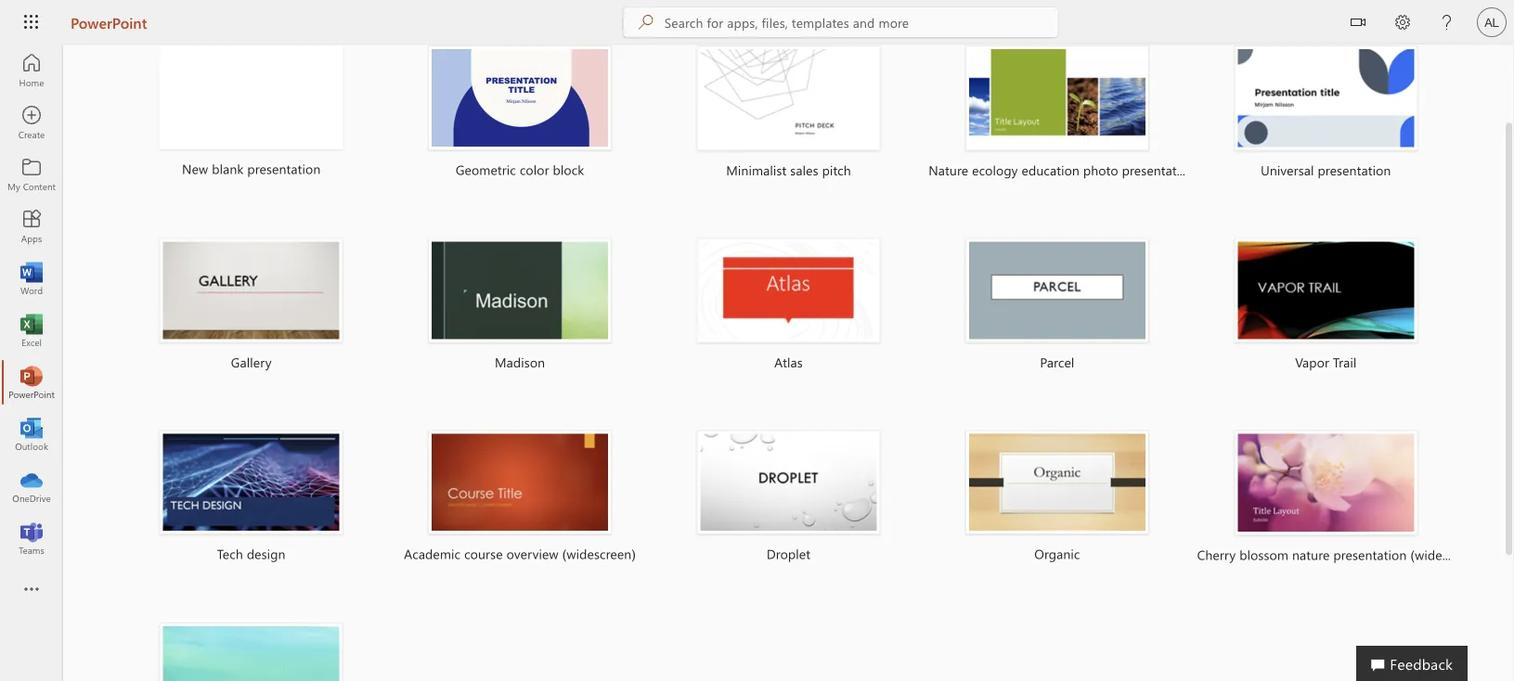Task type: locate. For each thing, give the bounding box(es) containing it.
presentation
[[247, 161, 321, 178], [1123, 162, 1196, 179], [1318, 162, 1392, 179], [1334, 547, 1407, 564]]

tech design image
[[159, 431, 343, 536]]

(widescreen)
[[562, 546, 636, 563], [1411, 547, 1485, 564]]

tech design
[[217, 546, 286, 563]]

cherry blossom nature presentation (widescreen) image
[[1235, 431, 1419, 536]]

my content image
[[22, 165, 41, 184]]

block
[[553, 162, 585, 179]]

templates element
[[123, 24, 1485, 682]]

teams image
[[22, 529, 41, 548]]

organic link
[[929, 409, 1187, 589]]

nature ecology education photo presentation
[[929, 162, 1196, 179]]

gallery link
[[123, 217, 380, 397]]

presentation right nature
[[1334, 547, 1407, 564]]

geometric
[[456, 162, 516, 179]]

droplet link
[[660, 409, 918, 589]]

parcel image
[[966, 239, 1150, 344]]

presentation inside universal presentation link
[[1318, 162, 1392, 179]]

universal
[[1261, 162, 1315, 179]]

nature ecology education photo presentation image
[[966, 46, 1150, 151]]

atlas link
[[660, 217, 918, 397]]

presentation right "blank"
[[247, 161, 321, 178]]

2 (widescreen) from the left
[[1411, 547, 1485, 564]]

None search field
[[624, 7, 1059, 37]]

geometric color block image
[[428, 46, 612, 151]]

presentation inside nature ecology education photo presentation link
[[1123, 162, 1196, 179]]

1 horizontal spatial (widescreen)
[[1411, 547, 1485, 564]]

powerpoint banner
[[0, 0, 1515, 48]]

color
[[520, 162, 549, 179]]

al button
[[1470, 0, 1515, 45]]

new blank presentation link
[[123, 24, 380, 204]]

view more apps image
[[22, 581, 41, 600]]

droplet
[[767, 546, 811, 563]]

presentation right photo
[[1123, 162, 1196, 179]]

excel image
[[22, 321, 41, 340]]

new
[[182, 161, 208, 178]]

universal presentation link
[[1198, 24, 1455, 205]]

organic
[[1035, 546, 1081, 563]]

Search box. Suggestions appear as you type. search field
[[665, 7, 1059, 37]]

ecology
[[973, 162, 1019, 179]]

onedrive image
[[22, 477, 41, 496]]

minimalist
[[727, 162, 787, 179]]

parcel
[[1041, 354, 1075, 371]]

vapor trail
[[1296, 354, 1357, 371]]

trail
[[1334, 354, 1357, 371]]

nature
[[929, 162, 969, 179]]

outlook image
[[22, 425, 41, 444]]

 button
[[1337, 0, 1381, 48]]

al
[[1485, 15, 1500, 29]]

vapor trail image
[[1235, 239, 1419, 344]]

overview
[[507, 546, 559, 563]]

geometric color block link
[[391, 24, 649, 205]]

presentation right universal
[[1318, 162, 1392, 179]]

1 (widescreen) from the left
[[562, 546, 636, 563]]

navigation
[[0, 45, 63, 565]]

course
[[464, 546, 503, 563]]

0 horizontal spatial (widescreen)
[[562, 546, 636, 563]]

blossom
[[1240, 547, 1289, 564]]

academic
[[404, 546, 461, 563]]

atlas
[[775, 354, 803, 371]]



Task type: vqa. For each thing, say whether or not it's contained in the screenshot.
9Th
no



Task type: describe. For each thing, give the bounding box(es) containing it.
gallery
[[231, 354, 272, 371]]

madison
[[495, 354, 545, 371]]

droplet image
[[697, 431, 881, 536]]

vapor
[[1296, 354, 1330, 371]]

parcel link
[[929, 217, 1187, 397]]

organic image
[[966, 431, 1150, 536]]

education
[[1022, 162, 1080, 179]]

watercolor presentation (widescreen) image
[[159, 624, 343, 682]]

design
[[247, 546, 286, 563]]

geometric color block
[[456, 162, 585, 179]]

presentation inside cherry blossom nature presentation (widescreen) link
[[1334, 547, 1407, 564]]

cherry blossom nature presentation (widescreen)
[[1198, 547, 1485, 564]]

cherry blossom nature presentation (widescreen) link
[[1198, 409, 1485, 590]]

feedback button
[[1357, 646, 1468, 682]]

vapor trail link
[[1198, 217, 1455, 397]]

madison image
[[428, 239, 612, 344]]

powerpoint image
[[22, 373, 41, 392]]

nature ecology education photo presentation link
[[929, 24, 1196, 205]]

photo
[[1084, 162, 1119, 179]]

madison link
[[391, 217, 649, 397]]

academic course overview (widescreen) image
[[428, 431, 612, 536]]

pitch
[[823, 162, 851, 179]]

tech
[[217, 546, 243, 563]]

apps image
[[22, 217, 41, 236]]

sales
[[791, 162, 819, 179]]

minimalist sales pitch image
[[697, 46, 881, 151]]


[[1351, 15, 1366, 30]]

atlas image
[[697, 239, 881, 344]]

gallery image
[[159, 239, 343, 344]]

home image
[[22, 61, 41, 80]]

cherry
[[1198, 547, 1237, 564]]

word image
[[22, 269, 41, 288]]

nature
[[1293, 547, 1330, 564]]

academic course overview (widescreen)
[[404, 546, 636, 563]]

minimalist sales pitch
[[727, 162, 851, 179]]

universal presentation
[[1261, 162, 1392, 179]]

presentation inside new blank presentation link
[[247, 161, 321, 178]]

blank
[[212, 161, 244, 178]]

minimalist sales pitch link
[[660, 24, 918, 205]]

new blank presentation
[[182, 161, 321, 178]]

academic course overview (widescreen) link
[[391, 409, 649, 589]]

universal presentation image
[[1235, 46, 1419, 151]]

feedback
[[1391, 654, 1454, 674]]

powerpoint
[[71, 12, 147, 32]]

tech design link
[[123, 409, 380, 589]]

create image
[[22, 113, 41, 132]]



